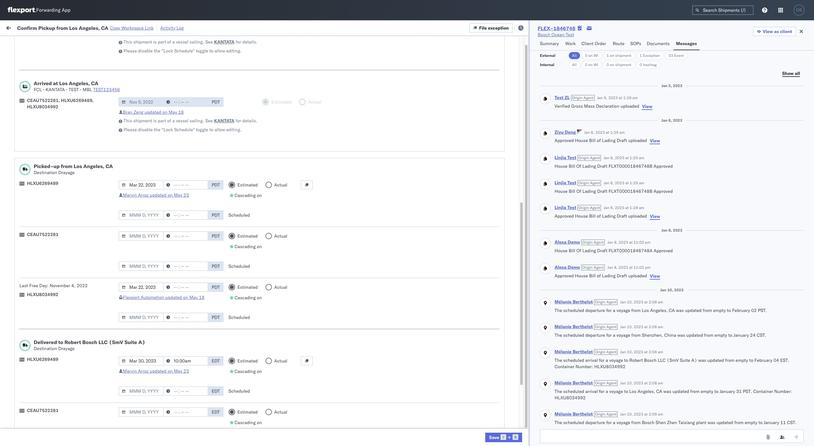 Task type: locate. For each thing, give the bounding box(es) containing it.
10, for the scheduled departure for a voyage from bosch shen zhen taixiang plant was updated from empty to january 11 cst.
[[627, 412, 633, 417]]

the down activity
[[154, 48, 160, 54]]

• left test
[[66, 87, 68, 93]]

1 vertical spatial alexa demo button
[[555, 265, 580, 270]]

hlxu6269489
[[27, 181, 58, 186], [27, 357, 58, 363]]

0 vertical spatial alexa
[[555, 240, 567, 245]]

the inside the scheduled arrival for a voyage to los angeles, ca was updated from empty to january 31 pst. container number: hlxu8034992
[[555, 389, 562, 395]]

los up shenzhen,
[[642, 308, 649, 314]]

1 of from the top
[[577, 163, 581, 169]]

1 marvin arroz updated on may 23 button from the top
[[123, 192, 189, 198]]

agent for mélanie berthelot button corresponding to the scheduled departure for a voyage from bosch shen zhen taixiang plant was updated from empty to january 11 cst.
[[607, 412, 617, 417]]

4 jan 10, 2023 at 2:08 am from the top
[[620, 381, 663, 386]]

2 approved house bill of lading draft uploaded view from the top
[[555, 213, 660, 220]]

-- : -- -- text field
[[163, 97, 208, 107], [163, 180, 208, 190], [163, 232, 208, 241], [163, 262, 208, 271], [163, 313, 208, 323], [163, 357, 208, 366], [163, 408, 208, 417]]

confirm pickup from los angeles, ca copy workspace link
[[17, 25, 154, 31]]

5, down 33
[[669, 83, 672, 88]]

scheduled for the scheduled departure for a voyage from shenzhen, china was updated from empty to january 24 cst.
[[563, 333, 584, 339]]

drayage inside delivered to robert bosch llc (smv suite a) destination drayage
[[58, 346, 75, 352]]

robert inside the scheduled arrival for a voyage to robert bosch llc (smv suite a) was updated from empty to february 04 est. container number: hlxu8034992
[[629, 358, 643, 364]]

february inside the scheduled arrival for a voyage to robert bosch llc (smv suite a) was updated from empty to february 04 est. container number: hlxu8034992
[[755, 358, 773, 364]]

MMM D, YYYY text field
[[119, 97, 164, 107], [119, 180, 164, 190], [119, 232, 164, 241], [119, 357, 164, 366], [119, 387, 164, 396], [119, 408, 164, 417]]

wi
[[594, 53, 598, 58], [594, 62, 598, 67]]

llc
[[99, 339, 108, 346], [658, 358, 666, 364]]

jan 10, 2023 at 2:08 am up shenzhen,
[[620, 325, 663, 330]]

1 vertical spatial drayage
[[58, 346, 75, 352]]

1 vertical spatial -- : -- -- text field
[[163, 283, 208, 292]]

kantata inside arrived at los angeles, ca fcl • kantata • test • mbl test123456
[[46, 87, 65, 93]]

this shipment is part of a vessel sailing. see kantata for details. for second kantata link from the bottom of the page
[[124, 39, 257, 45]]

at for first alexa demo button from the bottom
[[629, 265, 633, 270]]

1 vertical spatial arroz
[[138, 369, 149, 374]]

1 vertical spatial "lock
[[162, 127, 173, 133]]

1 vertical spatial ceau7522281
[[27, 408, 59, 414]]

1 vertical spatial this
[[124, 118, 132, 124]]

0 vertical spatial ceau7522281
[[27, 232, 59, 238]]

container
[[555, 364, 575, 370], [753, 389, 773, 395]]

4 actual from the top
[[274, 358, 287, 364]]

0 vertical spatial all
[[572, 53, 577, 58]]

0 vertical spatial kantata
[[214, 39, 235, 45]]

2 this from the top
[[124, 118, 132, 124]]

1 vertical spatial alexa
[[555, 265, 567, 270]]

0 vertical spatial linjia
[[555, 155, 566, 161]]

view button
[[642, 103, 653, 110], [650, 138, 661, 144], [650, 213, 661, 220], [650, 273, 661, 280]]

jan 8, 2023 at 11:02 pm down flxt00001846748a
[[608, 265, 651, 270]]

1 vertical spatial all button
[[569, 61, 580, 69]]

voyage for the scheduled departure for a voyage from shenzhen, china was updated from empty to january 24 cst.
[[617, 333, 630, 339]]

mmm d, yyyy text field for fifth -- : -- -- text box from the bottom
[[119, 232, 164, 241]]

3 -- : -- -- text field from the top
[[163, 232, 208, 241]]

alexa
[[555, 240, 567, 245], [555, 265, 567, 270]]

cascading on
[[235, 193, 262, 198], [235, 244, 262, 250], [235, 295, 262, 301], [235, 369, 262, 375], [235, 420, 262, 426]]

pdt for fifth -- : -- -- text box from the bottom
[[212, 233, 220, 239]]

suite
[[124, 339, 137, 346], [680, 358, 690, 364]]

1 toggle from the top
[[196, 48, 208, 54]]

1:28
[[623, 95, 632, 100], [630, 181, 638, 185], [630, 206, 638, 210]]

at for mélanie berthelot button related to the scheduled arrival for a voyage to robert bosch llc (smv suite a) was updated from empty to february 04 est. container number: hlxu8034992
[[644, 350, 648, 355]]

1 mélanie from the top
[[555, 299, 572, 305]]

marvin for ca
[[123, 192, 137, 198]]

0 vertical spatial pm
[[645, 240, 651, 245]]

los inside arrived at los angeles, ca fcl • kantata • test • mbl test123456
[[59, 80, 68, 87]]

marvin arroz updated on may 23
[[123, 192, 189, 198], [123, 369, 189, 374]]

uploaded
[[621, 103, 639, 109], [628, 138, 647, 143], [628, 213, 647, 219], [628, 273, 647, 279]]

2 destination from the top
[[34, 346, 57, 352]]

1 vertical spatial 11:02
[[634, 265, 644, 270]]

2 1 from the left
[[640, 53, 642, 58]]

4 cascading on from the top
[[235, 369, 262, 375]]

11:02 up flxt00001846748a
[[634, 240, 644, 245]]

last free day: november 4, 2022
[[19, 283, 88, 289]]

february left 02
[[732, 308, 750, 314]]

0 vertical spatial robert
[[64, 339, 81, 346]]

2 2:08 from the top
[[649, 325, 657, 330]]

3 cascading from the top
[[235, 295, 256, 301]]

1 vertical spatial hlxu6269489
[[27, 357, 58, 363]]

2 cascading on from the top
[[235, 244, 262, 250]]

january inside the scheduled arrival for a voyage to los angeles, ca was updated from empty to january 31 pst. container number: hlxu8034992
[[720, 389, 735, 395]]

5 berthelot from the top
[[573, 412, 593, 417]]

5, up declaration
[[604, 95, 608, 100]]

• right the fcl
[[43, 87, 44, 93]]

1 left exception
[[640, 53, 642, 58]]

0 vertical spatial 5,
[[669, 83, 672, 88]]

1 please from the top
[[124, 48, 137, 54]]

file exception
[[479, 25, 509, 31]]

details.
[[242, 39, 257, 45], [242, 118, 257, 124]]

1 vertical spatial marvin
[[123, 369, 137, 374]]

5 cascading from the top
[[235, 420, 256, 426]]

1 vertical spatial marvin arroz updated on may 23
[[123, 369, 189, 374]]

1 horizontal spatial robert
[[629, 358, 643, 364]]

copy workspace link button
[[110, 25, 154, 31]]

2 alexa demo button from the top
[[555, 265, 580, 270]]

(smv inside the scheduled arrival for a voyage to robert bosch llc (smv suite a) was updated from empty to february 04 est. container number: hlxu8034992
[[667, 358, 679, 364]]

6 pdt from the top
[[212, 285, 220, 290]]

0 vertical spatial llc
[[99, 339, 108, 346]]

2:08 for february
[[649, 300, 657, 305]]

number: inside the scheduled arrival for a voyage to robert bosch llc (smv suite a) was updated from empty to february 04 est. container number: hlxu8034992
[[576, 364, 593, 370]]

2 mélanie from the top
[[555, 324, 572, 330]]

scheduled inside the scheduled arrival for a voyage to robert bosch llc (smv suite a) was updated from empty to february 04 est. container number: hlxu8034992
[[563, 358, 584, 364]]

0 vertical spatial of
[[577, 163, 581, 169]]

2 scheduled from the top
[[229, 264, 250, 269]]

free
[[29, 283, 38, 289]]

None text field
[[540, 430, 804, 444]]

view as client button
[[753, 27, 796, 36]]

the
[[154, 48, 160, 54], [154, 127, 160, 133]]

1 • from the left
[[43, 87, 44, 93]]

bosch ocean test
[[538, 32, 574, 38]]

6,
[[669, 118, 672, 123], [591, 130, 595, 135], [611, 156, 614, 160], [611, 181, 614, 185], [611, 206, 614, 210]]

empty
[[713, 308, 726, 314], [715, 333, 727, 339], [736, 358, 748, 364], [701, 389, 713, 395], [745, 420, 758, 426]]

jan 8, 2023 at 11:02 pm up flxt00001846748a
[[608, 240, 651, 245]]

linjia test origin agent for third linjia test button from the bottom
[[555, 155, 600, 161]]

1 vertical spatial part
[[158, 118, 166, 124]]

client
[[582, 41, 594, 46]]

los up ceau7522281, hlxu6269489, hlxu8034992
[[59, 80, 68, 87]]

0 vertical spatial demo
[[568, 240, 580, 245]]

3 actual from the top
[[274, 285, 287, 290]]

client order button
[[579, 38, 610, 50]]

verified
[[555, 103, 570, 109]]

2:08 up the scheduled departure for a voyage from los angeles, ca was updated from empty to february 02 pst.
[[649, 300, 657, 305]]

0 vertical spatial jan 8, 2023 at 11:02 pm
[[608, 240, 651, 245]]

2 see from the top
[[205, 118, 213, 124]]

was
[[676, 308, 684, 314], [677, 333, 685, 339], [698, 358, 706, 364], [664, 389, 672, 395], [708, 420, 716, 426]]

voyage
[[617, 308, 630, 314], [617, 333, 630, 339], [609, 358, 623, 364], [609, 389, 623, 395], [617, 420, 630, 426]]

january left 11
[[764, 420, 779, 426]]

order
[[595, 41, 606, 46]]

0 vertical spatial please disable the "lock schedule" toggle to allow editing.
[[124, 48, 242, 54]]

disable down zeng
[[138, 127, 153, 133]]

0 horizontal spatial container
[[555, 364, 575, 370]]

bran
[[123, 109, 132, 115]]

1 scheduled from the top
[[563, 308, 584, 314]]

0 vertical spatial 18
[[178, 109, 184, 115]]

7 pdt from the top
[[212, 315, 220, 321]]

3 pdt from the top
[[212, 212, 220, 218]]

january left 24
[[734, 333, 749, 339]]

voyage inside the scheduled arrival for a voyage to robert bosch llc (smv suite a) was updated from empty to february 04 est. container number: hlxu8034992
[[609, 358, 623, 364]]

jan 10, 2023 at 2:08 am up jan 10, 2023 at 2:09 am
[[620, 381, 663, 386]]

los right 'up'
[[74, 163, 82, 170]]

origin for third linjia test button from the bottom
[[579, 156, 589, 160]]

pst. inside the scheduled arrival for a voyage to los angeles, ca was updated from empty to january 31 pst. container number: hlxu8034992
[[743, 389, 752, 395]]

ca inside the scheduled arrival for a voyage to los angeles, ca was updated from empty to january 31 pst. container number: hlxu8034992
[[656, 389, 662, 395]]

2 all button from the top
[[569, 61, 580, 69]]

los up jan 10, 2023 at 2:09 am
[[629, 389, 637, 395]]

berthelot for the scheduled departure for a voyage from bosch shen zhen taixiang plant was updated from empty to january 11 cst.
[[573, 412, 593, 417]]

1 vertical spatial departure
[[585, 333, 605, 339]]

1 linjia from the top
[[555, 155, 566, 161]]

agent for third linjia test button from the bottom
[[590, 156, 600, 160]]

2 wi from the top
[[594, 62, 598, 67]]

5 mmm d, yyyy text field from the top
[[119, 387, 164, 396]]

for inside the scheduled arrival for a voyage to robert bosch llc (smv suite a) was updated from empty to february 04 est. container number: hlxu8034992
[[599, 358, 605, 364]]

0 vertical spatial (smv
[[109, 339, 123, 346]]

1 vertical spatial approved house bill of lading draft uploaded view
[[555, 213, 660, 220]]

1 for 1 exception
[[640, 53, 642, 58]]

1 demo from the top
[[568, 240, 580, 245]]

1 departure from the top
[[585, 308, 605, 314]]

1 vertical spatial flxt00001846748b
[[609, 188, 653, 194]]

am
[[633, 95, 638, 100], [620, 130, 625, 135], [639, 156, 644, 160], [639, 181, 644, 185], [639, 206, 644, 210], [658, 300, 663, 305], [658, 325, 663, 330], [658, 350, 663, 355], [658, 381, 663, 386], [658, 412, 663, 417]]

a) inside delivered to robert bosch llc (smv suite a) destination drayage
[[138, 339, 145, 346]]

all button for external
[[569, 52, 580, 59]]

disable
[[138, 48, 153, 54], [138, 127, 153, 133]]

3 linjia from the top
[[555, 205, 566, 211]]

1 vertical spatial january
[[720, 389, 735, 395]]

a inside the scheduled arrival for a voyage to los angeles, ca was updated from empty to january 31 pst. container number: hlxu8034992
[[606, 389, 608, 395]]

hlxu6269489 for delivered
[[27, 357, 58, 363]]

1 vertical spatial marvin arroz updated on may 23 button
[[123, 369, 189, 374]]

test zl button
[[555, 95, 570, 101]]

jan 8, 2023 at 11:02 pm for first alexa demo button from the bottom
[[608, 265, 651, 270]]

los inside the scheduled arrival for a voyage to los angeles, ca was updated from empty to january 31 pst. container number: hlxu8034992
[[629, 389, 637, 395]]

1 arroz from the top
[[138, 192, 149, 198]]

1 vertical spatial this shipment is part of a vessel sailing. see kantata for details.
[[124, 118, 257, 124]]

0 vertical spatial 11:02
[[634, 240, 644, 245]]

pdt for 5th -- : -- -- text box from the top of the page
[[212, 315, 220, 321]]

view inside verified gross mass declaration uploaded view
[[642, 104, 653, 109]]

0 vertical spatial marvin arroz updated on may 23
[[123, 192, 189, 198]]

robert down shenzhen,
[[629, 358, 643, 364]]

3 of from the top
[[577, 248, 581, 254]]

zhen
[[667, 420, 677, 426]]

destination down delivered
[[34, 346, 57, 352]]

bosch
[[538, 32, 550, 38], [82, 339, 97, 346], [644, 358, 657, 364], [642, 420, 655, 426]]

1 disable from the top
[[138, 48, 153, 54]]

1 vertical spatial is
[[153, 118, 157, 124]]

0 horizontal spatial a)
[[138, 339, 145, 346]]

3 departure from the top
[[585, 420, 605, 426]]

jan 10, 2023 at 2:08 am for the scheduled departure for a voyage from los angeles, ca was updated from empty to february 02 pst.
[[620, 300, 663, 305]]

2 vertical spatial -- : -- -- text field
[[163, 387, 208, 396]]

2 vessel from the top
[[176, 118, 188, 124]]

2 cascading from the top
[[235, 244, 256, 250]]

to inside delivered to robert bosch llc (smv suite a) destination drayage
[[58, 339, 63, 346]]

berthelot for the scheduled departure for a voyage from los angeles, ca was updated from empty to february 02 pst.
[[573, 299, 593, 305]]

part down activity
[[158, 39, 166, 45]]

Search Shipments (/) text field
[[692, 5, 754, 15]]

zl
[[565, 95, 570, 101]]

berthelot
[[573, 299, 593, 305], [573, 324, 593, 330], [573, 349, 593, 355], [573, 380, 593, 386], [573, 412, 593, 417]]

0 vertical spatial allow
[[215, 48, 225, 54]]

6, for third linjia test button from the bottom
[[611, 156, 614, 160]]

hlxu6269489 down picked- on the top
[[27, 181, 58, 186]]

shipment down 1 on shipment
[[615, 62, 632, 67]]

suite inside the scheduled arrival for a voyage to robert bosch llc (smv suite a) was updated from empty to february 04 est. container number: hlxu8034992
[[680, 358, 690, 364]]

0 vertical spatial jan 6, 2023 at 1:28 am
[[604, 181, 644, 185]]

1 hlxu6269489 from the top
[[27, 181, 58, 186]]

0 vertical spatial hlxu6269489
[[27, 181, 58, 186]]

2 all from the top
[[572, 62, 577, 67]]

voyage inside the scheduled arrival for a voyage to los angeles, ca was updated from empty to january 31 pst. container number: hlxu8034992
[[609, 389, 623, 395]]

0 horizontal spatial suite
[[124, 339, 137, 346]]

2 vertical spatial linjia
[[555, 205, 566, 211]]

berthelot for the scheduled arrival for a voyage to robert bosch llc (smv suite a) was updated from empty to february 04 est. container number: hlxu8034992
[[573, 349, 593, 355]]

departure
[[585, 308, 605, 314], [585, 333, 605, 339], [585, 420, 605, 426]]

1 marvin from the top
[[123, 192, 137, 198]]

1 vertical spatial kantata
[[46, 87, 65, 93]]

the down "bran zeng updated on may 18"
[[154, 127, 160, 133]]

was inside the scheduled arrival for a voyage to los angeles, ca was updated from empty to january 31 pst. container number: hlxu8034992
[[664, 389, 672, 395]]

4 mélanie from the top
[[555, 380, 572, 386]]

1 vertical spatial wi
[[594, 62, 598, 67]]

voyage for the scheduled arrival for a voyage to robert bosch llc (smv suite a) was updated from empty to february 04 est. container number: hlxu8034992
[[609, 358, 623, 364]]

departure for the scheduled departure for a voyage from bosch shen zhen taixiang plant was updated from empty to january 11 cst.
[[585, 420, 605, 426]]

0 vertical spatial 23
[[184, 192, 189, 198]]

0 on wi for 1
[[585, 53, 598, 58]]

delivered
[[34, 339, 57, 346]]

a for the scheduled departure for a voyage from bosch shen zhen taixiang plant was updated from empty to january 11 cst.
[[613, 420, 616, 426]]

2 marvin arroz updated on may 23 button from the top
[[123, 369, 189, 374]]

approved house bill of lading draft uploaded view for alexa demo
[[555, 273, 660, 279]]

pm down flxt00001846748a
[[645, 265, 651, 270]]

1 jan 8, 2023 at 11:02 pm from the top
[[608, 240, 651, 245]]

2 hlxu6269489 from the top
[[27, 357, 58, 363]]

1:25
[[610, 130, 619, 135], [630, 156, 638, 160]]

voyage for the scheduled departure for a voyage from los angeles, ca was updated from empty to february 02 pst.
[[617, 308, 630, 314]]

pdt for 4th -- : -- -- text box from the bottom of the page
[[212, 264, 220, 269]]

2 alexa from the top
[[555, 265, 567, 270]]

this down copy workspace link button
[[124, 39, 132, 45]]

1 the from the top
[[555, 308, 562, 314]]

deng
[[565, 129, 576, 135]]

jan 10, 2023 at 2:08 am for the scheduled arrival for a voyage to robert bosch llc (smv suite a) was updated from empty to february 04 est. container number: hlxu8034992
[[620, 350, 663, 355]]

jan 6, 2023
[[662, 118, 683, 123]]

for for the scheduled arrival for a voyage to los angeles, ca was updated from empty to january 31 pst. container number: hlxu8034992
[[599, 389, 605, 395]]

agent inside test zl origin agent
[[584, 95, 594, 100]]

jan 5, 2023
[[662, 83, 683, 88]]

arrival inside the scheduled arrival for a voyage to robert bosch llc (smv suite a) was updated from empty to february 04 est. container number: hlxu8034992
[[585, 358, 598, 364]]

2 0 on wi from the top
[[585, 62, 598, 67]]

1 up '0 on shipment'
[[607, 53, 609, 58]]

arrived
[[34, 80, 52, 87]]

allow
[[215, 48, 225, 54], [215, 127, 225, 133]]

1 vertical spatial details.
[[242, 118, 257, 124]]

please down copy workspace link button
[[124, 48, 137, 54]]

for for the scheduled departure for a voyage from los angeles, ca was updated from empty to february 02 pst.
[[606, 308, 612, 314]]

1 vertical spatial of
[[577, 188, 581, 194]]

4 pdt from the top
[[212, 233, 220, 239]]

a for the scheduled departure for a voyage from shenzhen, china was updated from empty to january 24 cst.
[[613, 333, 616, 339]]

-- : -- -- text field
[[163, 211, 208, 220], [163, 283, 208, 292], [163, 387, 208, 396]]

10, for the scheduled arrival for a voyage to los angeles, ca was updated from empty to january 31 pst. container number: hlxu8034992
[[627, 381, 633, 386]]

0 vertical spatial the
[[154, 48, 160, 54]]

0 vertical spatial all button
[[569, 52, 580, 59]]

1
[[607, 53, 609, 58], [640, 53, 642, 58]]

1 mélanie berthelot button from the top
[[555, 299, 593, 305]]

0 vertical spatial marvin arroz updated on may 23 button
[[123, 192, 189, 198]]

3 mélanie from the top
[[555, 349, 572, 355]]

mélanie berthelot origin agent for the scheduled departure for a voyage from shenzhen, china was updated from empty to january 24 cst.
[[555, 324, 617, 330]]

at for mélanie berthelot button corresponding to the scheduled departure for a voyage from shenzhen, china was updated from empty to january 24 cst.
[[644, 325, 648, 330]]

uploaded for linjia test
[[628, 213, 647, 219]]

berthelot for the scheduled arrival for a voyage to los angeles, ca was updated from empty to january 31 pst. container number: hlxu8034992
[[573, 380, 593, 386]]

jan 10, 2023 at 2:08 am up the scheduled departure for a voyage from los angeles, ca was updated from empty to february 02 pst.
[[620, 300, 663, 305]]

vessel down log
[[176, 39, 188, 45]]

10, for the scheduled departure for a voyage from shenzhen, china was updated from empty to january 24 cst.
[[627, 325, 633, 330]]

empty inside the scheduled arrival for a voyage to robert bosch llc (smv suite a) was updated from empty to february 04 est. container number: hlxu8034992
[[736, 358, 748, 364]]

angeles, inside the scheduled arrival for a voyage to los angeles, ca was updated from empty to january 31 pst. container number: hlxu8034992
[[638, 389, 655, 395]]

1 "lock from the top
[[162, 48, 173, 54]]

1 vertical spatial jan 6, 2023 at 1:28 am
[[604, 206, 644, 210]]

january left the 31
[[720, 389, 735, 395]]

work button
[[563, 38, 579, 50]]

1 cascading on from the top
[[235, 193, 262, 198]]

0 on wi for 0
[[585, 62, 598, 67]]

0 vertical spatial disable
[[138, 48, 153, 54]]

jan 6, 2023 at 1:25 am for ziyu deng
[[584, 130, 625, 135]]

for inside the scheduled arrival for a voyage to los angeles, ca was updated from empty to january 31 pst. container number: hlxu8034992
[[599, 389, 605, 395]]

1 vertical spatial kantata link
[[214, 118, 235, 124]]

disable down link
[[138, 48, 153, 54]]

for
[[236, 39, 241, 45], [236, 118, 241, 124], [606, 308, 612, 314], [606, 333, 612, 339], [599, 358, 605, 364], [599, 389, 605, 395], [606, 420, 612, 426]]

of for ziyu deng
[[597, 138, 601, 143]]

uploaded for alexa demo
[[628, 273, 647, 279]]

04
[[774, 358, 779, 364]]

5 scheduled from the top
[[563, 420, 584, 426]]

2:08 for 24
[[649, 325, 657, 330]]

1 edt from the top
[[212, 358, 220, 364]]

destination inside delivered to robert bosch llc (smv suite a) destination drayage
[[34, 346, 57, 352]]

at for mélanie berthelot button corresponding to the scheduled departure for a voyage from bosch shen zhen taixiang plant was updated from empty to january 11 cst.
[[644, 412, 648, 417]]

2:09
[[649, 412, 657, 417]]

mélanie berthelot button for the scheduled departure for a voyage from shenzhen, china was updated from empty to january 24 cst.
[[555, 324, 593, 330]]

part down "bran zeng updated on may 18"
[[158, 118, 166, 124]]

a
[[172, 39, 175, 45], [172, 118, 175, 124], [613, 308, 616, 314], [613, 333, 616, 339], [606, 358, 608, 364], [606, 389, 608, 395], [613, 420, 616, 426]]

approved
[[555, 138, 574, 143], [654, 163, 673, 169], [654, 188, 673, 194], [555, 213, 574, 219], [654, 248, 673, 254], [555, 273, 574, 279]]

2 horizontal spatial •
[[80, 87, 82, 93]]

0 horizontal spatial pst.
[[743, 389, 752, 395]]

show
[[782, 70, 794, 76]]

1 vertical spatial demo
[[568, 265, 580, 270]]

origin inside test zl origin agent
[[572, 95, 583, 100]]

2 kantata link from the top
[[214, 118, 235, 124]]

11:02 down flxt00001846748a
[[634, 265, 644, 270]]

1 vessel from the top
[[176, 39, 188, 45]]

1 horizontal spatial cst.
[[787, 420, 797, 426]]

11
[[781, 420, 786, 426]]

0 horizontal spatial number:
[[576, 364, 593, 370]]

• left mbl at the top left of page
[[80, 87, 82, 93]]

agent for mélanie berthelot button related to the scheduled arrival for a voyage to robert bosch llc (smv suite a) was updated from empty to february 04 est. container number: hlxu8034992
[[607, 350, 617, 355]]

1 vertical spatial february
[[755, 358, 773, 364]]

schedule"
[[174, 48, 195, 54], [174, 127, 195, 133]]

sops button
[[628, 38, 644, 50]]

11:02 for first alexa demo button from the bottom
[[634, 265, 644, 270]]

is down "bran zeng updated on may 18"
[[153, 118, 157, 124]]

verified gross mass declaration uploaded view
[[555, 103, 653, 109]]

pm up flxt00001846748a
[[645, 240, 651, 245]]

at for ziyu deng button
[[606, 130, 609, 135]]

1 vertical spatial editing.
[[226, 127, 242, 133]]

agent for 3rd linjia test button
[[590, 206, 600, 210]]

1 vertical spatial 23
[[184, 369, 189, 374]]

1 the from the top
[[154, 48, 160, 54]]

0 vertical spatial container
[[555, 364, 575, 370]]

house bill of lading draft flxt00001846748b approved
[[555, 163, 673, 169], [555, 188, 673, 194]]

0 vertical spatial destination
[[34, 170, 57, 176]]

los down app
[[69, 25, 77, 31]]

china
[[664, 333, 676, 339]]

1 vertical spatial schedule"
[[174, 127, 195, 133]]

the
[[555, 308, 562, 314], [555, 333, 562, 339], [555, 358, 562, 364], [555, 389, 562, 395], [555, 420, 562, 426]]

lading
[[602, 138, 616, 143], [583, 163, 596, 169], [583, 188, 596, 194], [602, 213, 616, 219], [583, 248, 596, 254], [602, 273, 616, 279]]

0 horizontal spatial (smv
[[109, 339, 123, 346]]

5 pdt from the top
[[212, 264, 220, 269]]

1 vertical spatial 1:25
[[630, 156, 638, 160]]

0 horizontal spatial llc
[[99, 339, 108, 346]]

0 vertical spatial suite
[[124, 339, 137, 346]]

0 vertical spatial number:
[[576, 364, 593, 370]]

from
[[56, 25, 68, 31], [61, 163, 72, 170], [632, 308, 641, 314], [703, 308, 712, 314], [632, 333, 641, 339], [704, 333, 714, 339], [725, 358, 735, 364], [690, 389, 700, 395], [632, 420, 641, 426], [735, 420, 744, 426]]

for for the scheduled departure for a voyage from bosch shen zhen taixiang plant was updated from empty to january 11 cst.
[[606, 420, 612, 426]]

3 -- : -- -- text field from the top
[[163, 387, 208, 396]]

log
[[177, 25, 184, 31]]

demo
[[568, 240, 580, 245], [568, 265, 580, 270]]

7 -- : -- -- text field from the top
[[163, 408, 208, 417]]

1 linjia test origin agent from the top
[[555, 155, 600, 161]]

1 horizontal spatial number:
[[775, 389, 792, 395]]

"lock
[[162, 48, 173, 54], [162, 127, 173, 133]]

robert
[[64, 339, 81, 346], [629, 358, 643, 364]]

MMM D, YYYY text field
[[119, 211, 164, 220], [119, 262, 164, 271], [119, 283, 164, 292], [119, 313, 164, 323]]

2 -- : -- -- text field from the top
[[163, 283, 208, 292]]

mélanie berthelot origin agent for the scheduled departure for a voyage from los angeles, ca was updated from empty to february 02 pst.
[[555, 299, 617, 305]]

mélanie berthelot button
[[555, 299, 593, 305], [555, 324, 593, 330], [555, 349, 593, 355], [555, 380, 593, 386], [555, 412, 593, 417]]

0 vertical spatial linjia test button
[[555, 155, 576, 161]]

2:08 down shenzhen,
[[649, 350, 657, 355]]

scheduled inside the scheduled arrival for a voyage to los angeles, ca was updated from empty to january 31 pst. container number: hlxu8034992
[[563, 389, 584, 395]]

llc inside delivered to robert bosch llc (smv suite a) destination drayage
[[99, 339, 108, 346]]

1 0 on wi from the top
[[585, 53, 598, 58]]

number:
[[576, 364, 593, 370], [775, 389, 792, 395]]

(smv inside delivered to robert bosch llc (smv suite a) destination drayage
[[109, 339, 123, 346]]

2 drayage from the top
[[58, 346, 75, 352]]

jan 6, 2023 at 1:28 am for 2nd linjia test button from the top
[[604, 181, 644, 185]]

1:25 for linjia test
[[630, 156, 638, 160]]

view button for test zl
[[642, 103, 653, 110]]

2 allow from the top
[[215, 127, 225, 133]]

jan 10, 2023 at 2:08 am down shenzhen,
[[620, 350, 663, 355]]

2 jan 10, 2023 at 2:08 am from the top
[[620, 325, 663, 330]]

1 vertical spatial pm
[[645, 265, 651, 270]]

1 vertical spatial destination
[[34, 346, 57, 352]]

0 vertical spatial drayage
[[58, 170, 75, 176]]

1 this shipment is part of a vessel sailing. see kantata for details. from the top
[[124, 39, 257, 45]]

1 all button from the top
[[569, 52, 580, 59]]

view for ziyu deng
[[650, 138, 660, 144]]

is
[[153, 39, 157, 45], [153, 118, 157, 124]]

forwarding
[[36, 7, 61, 13]]

los
[[69, 25, 77, 31], [59, 80, 68, 87], [74, 163, 82, 170], [642, 308, 649, 314], [629, 389, 637, 395]]

2:08 up shenzhen,
[[649, 325, 657, 330]]

cst. right 11
[[787, 420, 797, 426]]

0 vertical spatial alexa demo button
[[555, 240, 580, 245]]

vessel
[[176, 39, 188, 45], [176, 118, 188, 124]]

angeles,
[[79, 25, 100, 31], [69, 80, 90, 87], [83, 163, 104, 170], [650, 308, 668, 314], [638, 389, 655, 395]]

agent for mélanie berthelot button corresponding to the scheduled arrival for a voyage to los angeles, ca was updated from empty to january 31 pst. container number: hlxu8034992
[[607, 381, 617, 386]]

bran zeng updated on may 18 button
[[123, 109, 184, 115]]

(smv
[[109, 339, 123, 346], [667, 358, 679, 364]]

"lock down activity
[[162, 48, 173, 54]]

is down link
[[153, 39, 157, 45]]

0 vertical spatial 1:28
[[623, 95, 632, 100]]

1 vertical spatial the
[[154, 127, 160, 133]]

2 part from the top
[[158, 118, 166, 124]]

hlxu8034992 inside ceau7522281, hlxu6269489, hlxu8034992
[[27, 104, 58, 110]]

jan 6, 2023 at 1:28 am for 3rd linjia test button
[[604, 206, 644, 210]]

0 vertical spatial sailing.
[[190, 39, 204, 45]]

see
[[205, 39, 213, 45], [205, 118, 213, 124]]

1 ceau7522281 from the top
[[27, 232, 59, 238]]

4 the from the top
[[555, 389, 562, 395]]

1 horizontal spatial a)
[[692, 358, 697, 364]]

2 the from the top
[[555, 333, 562, 339]]

1 alexa from the top
[[555, 240, 567, 245]]

february left the 04
[[755, 358, 773, 364]]

demo for first alexa demo button from the bottom
[[568, 265, 580, 270]]

0 vertical spatial approved house bill of lading draft uploaded view
[[555, 138, 660, 144]]

bosch inside delivered to robert bosch llc (smv suite a) destination drayage
[[82, 339, 97, 346]]

angeles, inside arrived at los angeles, ca fcl • kantata • test • mbl test123456
[[69, 80, 90, 87]]

from inside picked-up from los angeles, ca destination drayage
[[61, 163, 72, 170]]

this down bran
[[124, 118, 132, 124]]

the inside the scheduled arrival for a voyage to robert bosch llc (smv suite a) was updated from empty to february 04 est. container number: hlxu8034992
[[555, 358, 562, 364]]

destination down picked- on the top
[[34, 170, 57, 176]]

all
[[572, 53, 577, 58], [572, 62, 577, 67]]

please down bran
[[124, 127, 137, 133]]

2 vertical spatial approved house bill of lading draft uploaded view
[[555, 273, 660, 279]]

1 horizontal spatial (smv
[[667, 358, 679, 364]]

jan 10, 2023 at 2:09 am
[[620, 412, 663, 417]]

pst. right the 31
[[743, 389, 752, 395]]

pst. right 02
[[758, 308, 767, 314]]

2:08 up the scheduled arrival for a voyage to los angeles, ca was updated from empty to january 31 pst. container number: hlxu8034992
[[649, 381, 657, 386]]

editing.
[[226, 48, 242, 54], [226, 127, 242, 133]]

flexport. image
[[8, 7, 36, 13]]

33 event
[[669, 53, 684, 58]]

shen
[[656, 420, 666, 426]]

arrival inside the scheduled arrival for a voyage to los angeles, ca was updated from empty to january 31 pst. container number: hlxu8034992
[[585, 389, 598, 395]]

2 vertical spatial departure
[[585, 420, 605, 426]]

arrival for the scheduled arrival for a voyage to los angeles, ca was updated from empty to january 31 pst. container number: hlxu8034992
[[585, 389, 598, 395]]

origin for 1st alexa demo button
[[582, 240, 593, 245]]

1 vertical spatial jan 6, 2023 at 1:25 am
[[604, 156, 644, 160]]

sops
[[631, 41, 641, 46]]

ca
[[101, 25, 108, 31], [91, 80, 98, 87], [106, 163, 113, 170], [669, 308, 675, 314], [656, 389, 662, 395]]

"lock down 'bran zeng updated on may 18' button
[[162, 127, 173, 133]]

2 marvin from the top
[[123, 369, 137, 374]]

2 details. from the top
[[242, 118, 257, 124]]

2 linjia from the top
[[555, 180, 566, 186]]

number: inside the scheduled arrival for a voyage to los angeles, ca was updated from empty to january 31 pst. container number: hlxu8034992
[[775, 389, 792, 395]]

2 vertical spatial edt
[[212, 410, 220, 415]]

5 mélanie berthelot button from the top
[[555, 412, 593, 417]]

1 vertical spatial 0 on wi
[[585, 62, 598, 67]]

hlxu6269489 down delivered
[[27, 357, 58, 363]]

ca inside picked-up from los angeles, ca destination drayage
[[106, 163, 113, 170]]

5 estimated from the top
[[237, 410, 258, 415]]

0 horizontal spatial 1
[[607, 53, 609, 58]]

cst. right 24
[[757, 333, 767, 339]]

vessel down 'bran zeng updated on may 18' button
[[176, 118, 188, 124]]

1 2:08 from the top
[[649, 300, 657, 305]]

1 vertical spatial toggle
[[196, 127, 208, 133]]

0 vertical spatial part
[[158, 39, 166, 45]]

of for linjia test
[[597, 213, 601, 219]]

event
[[674, 53, 684, 58]]

3 the from the top
[[555, 358, 562, 364]]

linjia test origin agent for 3rd linjia test button
[[555, 205, 600, 211]]

drayage
[[58, 170, 75, 176], [58, 346, 75, 352]]

this shipment is part of a vessel sailing. see kantata for details.
[[124, 39, 257, 45], [124, 118, 257, 124]]

may
[[169, 109, 177, 115], [174, 192, 182, 198], [189, 295, 198, 301], [174, 369, 182, 374]]

hlxu8034992 inside the scheduled arrival for a voyage to robert bosch llc (smv suite a) was updated from empty to february 04 est. container number: hlxu8034992
[[594, 364, 626, 370]]

1 destination from the top
[[34, 170, 57, 176]]

at
[[53, 80, 58, 87], [619, 95, 622, 100], [606, 130, 609, 135], [626, 156, 629, 160], [626, 181, 629, 185], [626, 206, 629, 210], [629, 240, 633, 245], [629, 265, 633, 270], [644, 300, 648, 305], [644, 325, 648, 330], [644, 350, 648, 355], [644, 381, 648, 386], [644, 412, 648, 417]]

berthelot for the scheduled departure for a voyage from shenzhen, china was updated from empty to january 24 cst.
[[573, 324, 593, 330]]

1 vertical spatial see
[[205, 118, 213, 124]]

2 vertical spatial january
[[764, 420, 779, 426]]

1 jan 10, 2023 at 2:08 am from the top
[[620, 300, 663, 305]]

0 vertical spatial alexa demo origin agent
[[555, 240, 604, 245]]

robert right delivered
[[64, 339, 81, 346]]

the for the scheduled arrival for a voyage to robert bosch llc (smv suite a) was updated from empty to february 04 est. container number: hlxu8034992
[[555, 358, 562, 364]]

a inside the scheduled arrival for a voyage to robert bosch llc (smv suite a) was updated from empty to february 04 est. container number: hlxu8034992
[[606, 358, 608, 364]]



Task type: describe. For each thing, give the bounding box(es) containing it.
delivered to robert bosch llc (smv suite a) destination drayage
[[34, 339, 145, 352]]

angeles, inside picked-up from los angeles, ca destination drayage
[[83, 163, 104, 170]]

copy
[[110, 25, 120, 31]]

shipment up '0 on shipment'
[[615, 53, 632, 58]]

linjia for 3rd linjia test button
[[555, 205, 566, 211]]

edt for 2nd -- : -- -- text box from the bottom of the page
[[212, 358, 220, 364]]

3 scheduled from the top
[[229, 315, 250, 321]]

alexa demo origin agent for first alexa demo button from the bottom
[[555, 265, 604, 270]]

31
[[736, 389, 742, 395]]

test zl origin agent
[[555, 95, 594, 101]]

mmm d, yyyy text field for -- : -- -- text field for delivered to robert bosch llc (smv suite a)
[[119, 387, 164, 396]]

activity log
[[160, 25, 184, 31]]

linjia test origin agent for 2nd linjia test button from the top
[[555, 180, 600, 186]]

this shipment is part of a vessel sailing. see kantata for details. for 2nd kantata link
[[124, 118, 257, 124]]

view button for alexa demo
[[650, 273, 661, 280]]

2 editing. from the top
[[226, 127, 242, 133]]

shipment down zeng
[[133, 118, 152, 124]]

cascading on for fifth -- : -- -- text box from the bottom
[[235, 244, 262, 250]]

of for jan 8, 2023 at 11:02 pm
[[577, 248, 581, 254]]

2 sailing. from the top
[[190, 118, 204, 124]]

as
[[774, 29, 779, 34]]

agent for mélanie berthelot button for the scheduled departure for a voyage from los angeles, ca was updated from empty to february 02 pst.
[[607, 300, 617, 305]]

5 actual from the top
[[274, 410, 287, 415]]

show all
[[782, 70, 800, 76]]

2 estimated from the top
[[237, 233, 258, 239]]

agent for first alexa demo button from the bottom
[[594, 265, 604, 270]]

the for the scheduled departure for a voyage from los angeles, ca was updated from empty to february 02 pst.
[[555, 308, 562, 314]]

flex-1846748 link
[[538, 25, 576, 31]]

shenzhen,
[[642, 333, 663, 339]]

of for jan 6, 2023 at 1:25 am
[[577, 163, 581, 169]]

at for 2nd linjia test button from the top
[[626, 181, 629, 185]]

2 • from the left
[[66, 87, 68, 93]]

documents button
[[644, 38, 674, 50]]

1 see from the top
[[205, 39, 213, 45]]

day:
[[39, 283, 48, 289]]

agent for test zl button at the top of the page
[[584, 95, 594, 100]]

ceau7522281, hlxu6269489, hlxu8034992
[[27, 98, 94, 110]]

linjia for third linjia test button from the bottom
[[555, 155, 566, 161]]

mass
[[584, 103, 595, 109]]

1 linjia test button from the top
[[555, 155, 576, 161]]

0 horizontal spatial cst.
[[757, 333, 767, 339]]

empty inside the scheduled arrival for a voyage to los angeles, ca was updated from empty to january 31 pst. container number: hlxu8034992
[[701, 389, 713, 395]]

1 details. from the top
[[242, 39, 257, 45]]

2 disable from the top
[[138, 127, 153, 133]]

a) inside the scheduled arrival for a voyage to robert bosch llc (smv suite a) was updated from empty to february 04 est. container number: hlxu8034992
[[692, 358, 697, 364]]

23 for picked-up from los angeles, ca
[[184, 192, 189, 198]]

departure for the scheduled departure for a voyage from los angeles, ca was updated from empty to february 02 pst.
[[585, 308, 605, 314]]

flex-1846748
[[538, 25, 576, 31]]

route
[[613, 41, 625, 46]]

workspace
[[122, 25, 144, 31]]

2 please disable the "lock schedule" toggle to allow editing. from the top
[[124, 127, 242, 133]]

a for the scheduled arrival for a voyage to robert bosch llc (smv suite a) was updated from empty to february 04 est. container number: hlxu8034992
[[606, 358, 608, 364]]

4 mmm d, yyyy text field from the top
[[119, 313, 164, 323]]

origin for mélanie berthelot button corresponding to the scheduled departure for a voyage from bosch shen zhen taixiang plant was updated from empty to january 11 cst.
[[595, 412, 606, 417]]

robert inside delivered to robert bosch llc (smv suite a) destination drayage
[[64, 339, 81, 346]]

updated inside the scheduled arrival for a voyage to robert bosch llc (smv suite a) was updated from empty to february 04 est. container number: hlxu8034992
[[708, 358, 724, 364]]

1 exception
[[640, 53, 660, 58]]

mbl
[[83, 87, 92, 93]]

2 please from the top
[[124, 127, 137, 133]]

llc inside the scheduled arrival for a voyage to robert bosch llc (smv suite a) was updated from empty to february 04 est. container number: hlxu8034992
[[658, 358, 666, 364]]

activity
[[160, 25, 175, 31]]

test123456 button
[[93, 87, 120, 93]]

0 vertical spatial january
[[734, 333, 749, 339]]

at for third linjia test button from the bottom
[[626, 156, 629, 160]]

hlxu6269489 for picked-
[[27, 181, 58, 186]]

taixiang
[[678, 420, 695, 426]]

container inside the scheduled arrival for a voyage to los angeles, ca was updated from empty to january 31 pst. container number: hlxu8034992
[[753, 389, 773, 395]]

activity log button
[[160, 24, 184, 31]]

origin for mélanie berthelot button corresponding to the scheduled departure for a voyage from shenzhen, china was updated from empty to january 24 cst.
[[595, 325, 606, 330]]

origin for mélanie berthelot button related to the scheduled arrival for a voyage to robert bosch llc (smv suite a) was updated from empty to february 04 est. container number: hlxu8034992
[[595, 350, 606, 355]]

mélanie berthelot origin agent for the scheduled arrival for a voyage to robert bosch llc (smv suite a) was updated from empty to february 04 est. container number: hlxu8034992
[[555, 349, 617, 355]]

ceau7522281 for picked-up from los angeles, ca
[[27, 232, 59, 238]]

save button
[[485, 433, 522, 443]]

view for linjia test
[[650, 214, 660, 220]]

4 cascading from the top
[[235, 369, 256, 375]]

show all button
[[779, 69, 804, 78]]

2 -- : -- -- text field from the top
[[163, 180, 208, 190]]

1 schedule" from the top
[[174, 48, 195, 54]]

agent for mélanie berthelot button corresponding to the scheduled departure for a voyage from shenzhen, china was updated from empty to january 24 cst.
[[607, 325, 617, 330]]

vessel for 2nd kantata link
[[176, 118, 188, 124]]

external
[[540, 53, 556, 58]]

1 for 1 on shipment
[[607, 53, 609, 58]]

jan 5, 2023 at 1:28 am
[[597, 95, 638, 100]]

from inside the scheduled arrival for a voyage to los angeles, ca was updated from empty to january 31 pst. container number: hlxu8034992
[[690, 389, 700, 395]]

ceau7522281,
[[27, 98, 60, 103]]

5 cascading on from the top
[[235, 420, 262, 426]]

mélanie berthelot button for the scheduled arrival for a voyage to robert bosch llc (smv suite a) was updated from empty to february 04 est. container number: hlxu8034992
[[555, 349, 593, 355]]

all button for internal
[[569, 61, 580, 69]]

forwarding app
[[36, 7, 70, 13]]

jan 10, 2023 at 2:08 am for the scheduled arrival for a voyage to los angeles, ca was updated from empty to january 31 pst. container number: hlxu8034992
[[620, 381, 663, 386]]

1 cascading from the top
[[235, 193, 256, 198]]

2 schedule" from the top
[[174, 127, 195, 133]]

1 vertical spatial cst.
[[787, 420, 797, 426]]

at inside arrived at los angeles, ca fcl • kantata • test • mbl test123456
[[53, 80, 58, 87]]

arrived at los angeles, ca fcl • kantata • test • mbl test123456
[[34, 80, 120, 93]]

scheduled for the scheduled arrival for a voyage to robert bosch llc (smv suite a) was updated from empty to february 04 est. container number: hlxu8034992
[[563, 358, 584, 364]]

5, for jan 5, 2023
[[669, 83, 672, 88]]

internal
[[540, 62, 554, 67]]

1 alexa demo button from the top
[[555, 240, 580, 245]]

hashtag
[[643, 62, 657, 67]]

suite inside delivered to robert bosch llc (smv suite a) destination drayage
[[124, 339, 137, 346]]

2 linjia test button from the top
[[555, 180, 576, 186]]

3 linjia test button from the top
[[555, 205, 576, 211]]

from inside the scheduled arrival for a voyage to robert bosch llc (smv suite a) was updated from empty to february 04 est. container number: hlxu8034992
[[725, 358, 735, 364]]

exception
[[643, 53, 660, 58]]

picked-
[[34, 163, 53, 170]]

scheduled for the scheduled departure for a voyage from bosch shen zhen taixiang plant was updated from empty to january 11 cst.
[[563, 420, 584, 426]]

ca inside arrived at los angeles, ca fcl • kantata • test • mbl test123456
[[91, 80, 98, 87]]

was inside the scheduled arrival for a voyage to robert bosch llc (smv suite a) was updated from empty to february 04 est. container number: hlxu8034992
[[698, 358, 706, 364]]

1 part from the top
[[158, 39, 166, 45]]

flexport automation updated on may 18 button
[[123, 295, 205, 301]]

pickup
[[38, 25, 55, 31]]

1 mmm d, yyyy text field from the top
[[119, 211, 164, 220]]

route button
[[610, 38, 628, 50]]

origin for mélanie berthelot button corresponding to the scheduled arrival for a voyage to los angeles, ca was updated from empty to january 31 pst. container number: hlxu8034992
[[595, 381, 606, 386]]

picked-up from los angeles, ca destination drayage
[[34, 163, 113, 176]]

1 vertical spatial 8,
[[614, 240, 618, 245]]

2 is from the top
[[153, 118, 157, 124]]

automation
[[141, 295, 164, 301]]

4 scheduled from the top
[[229, 389, 250, 394]]

1 sailing. from the top
[[190, 39, 204, 45]]

flxt00001846748a
[[609, 248, 653, 254]]

1 kantata link from the top
[[214, 39, 235, 45]]

the scheduled departure for a voyage from bosch shen zhen taixiang plant was updated from empty to january 11 cst.
[[555, 420, 797, 426]]

scheduled for the scheduled departure for a voyage from los angeles, ca was updated from empty to february 02 pst.
[[563, 308, 584, 314]]

0 horizontal spatial february
[[732, 308, 750, 314]]

1 editing. from the top
[[226, 48, 242, 54]]

mélanie berthelot origin agent for the scheduled departure for a voyage from bosch shen zhen taixiang plant was updated from empty to january 11 cst.
[[555, 412, 617, 417]]

forwarding app link
[[8, 7, 70, 13]]

container inside the scheduled arrival for a voyage to robert bosch llc (smv suite a) was updated from empty to february 04 est. container number: hlxu8034992
[[555, 364, 575, 370]]

0 vertical spatial 8,
[[669, 228, 672, 233]]

marvin arroz updated on may 23 for delivered to robert bosch llc (smv suite a)
[[123, 369, 189, 374]]

3 estimated from the top
[[237, 285, 258, 290]]

origin for 2nd linjia test button from the top
[[579, 181, 589, 185]]

a for the scheduled departure for a voyage from los angeles, ca was updated from empty to february 02 pst.
[[613, 308, 616, 314]]

1 this from the top
[[124, 39, 132, 45]]

flex-
[[538, 25, 554, 31]]

0 on shipment
[[607, 62, 632, 67]]

mélanie berthelot origin agent for the scheduled arrival for a voyage to los angeles, ca was updated from empty to january 31 pst. container number: hlxu8034992
[[555, 380, 617, 386]]

jan 8, 2023
[[662, 228, 683, 233]]

pdt for sixth -- : -- -- text box from the bottom
[[212, 182, 220, 188]]

at for 3rd linjia test button
[[626, 206, 629, 210]]

bosch inside the scheduled arrival for a voyage to robert bosch llc (smv suite a) was updated from empty to february 04 est. container number: hlxu8034992
[[644, 358, 657, 364]]

agent for 1st alexa demo button
[[594, 240, 604, 245]]

test
[[69, 87, 79, 93]]

ziyu
[[555, 129, 564, 135]]

1 pdt from the top
[[212, 99, 220, 105]]

flexport automation updated on may 18
[[123, 295, 205, 301]]

2 "lock from the top
[[162, 127, 173, 133]]

all for external
[[572, 53, 577, 58]]

flexport
[[123, 295, 140, 301]]

mmm d, yyyy text field for sixth -- : -- -- text box from the bottom
[[119, 180, 164, 190]]

4 estimated from the top
[[237, 358, 258, 364]]

1 allow from the top
[[215, 48, 225, 54]]

view button for linjia test
[[650, 213, 661, 220]]

app
[[62, 7, 70, 13]]

zeng
[[134, 109, 143, 115]]

approved house bill of lading draft uploaded view for ziyu deng
[[555, 138, 660, 144]]

1 please disable the "lock schedule" toggle to allow editing. from the top
[[124, 48, 242, 54]]

os button
[[792, 3, 807, 17]]

origin for 3rd linjia test button
[[579, 206, 589, 210]]

view inside button
[[763, 29, 773, 34]]

6 -- : -- -- text field from the top
[[163, 357, 208, 366]]

documents
[[647, 41, 670, 46]]

mélanie for the scheduled arrival for a voyage to robert bosch llc (smv suite a) was updated from empty to february 04 est. container number: hlxu8034992
[[555, 349, 572, 355]]

mélanie for the scheduled departure for a voyage from bosch shen zhen taixiang plant was updated from empty to january 11 cst.
[[555, 412, 572, 417]]

the scheduled arrival for a voyage to robert bosch llc (smv suite a) was updated from empty to february 04 est. container number: hlxu8034992
[[555, 358, 790, 370]]

2 the from the top
[[154, 127, 160, 133]]

1 mmm d, yyyy text field from the top
[[119, 97, 164, 107]]

view button for ziyu deng
[[650, 138, 661, 144]]

edt for 1st -- : -- -- text box from the bottom of the page
[[212, 410, 220, 415]]

23 for delivered to robert bosch llc (smv suite a)
[[184, 369, 189, 374]]

2 toggle from the top
[[196, 127, 208, 133]]

at for mélanie berthelot button corresponding to the scheduled arrival for a voyage to los angeles, ca was updated from empty to january 31 pst. container number: hlxu8034992
[[644, 381, 648, 386]]

fcl
[[34, 87, 42, 93]]

jan 8, 2023 at 11:02 pm for 1st alexa demo button
[[608, 240, 651, 245]]

ocean
[[552, 32, 565, 38]]

os
[[796, 8, 802, 12]]

est.
[[780, 358, 790, 364]]

cascading on for sixth -- : -- -- text box from the bottom
[[235, 193, 262, 198]]

jan 10, 2023 at 2:08 am for the scheduled departure for a voyage from shenzhen, china was updated from empty to january 24 cst.
[[620, 325, 663, 330]]

view as client
[[763, 29, 792, 34]]

2 mmm d, yyyy text field from the top
[[119, 262, 164, 271]]

1 vertical spatial 1:28
[[630, 181, 638, 185]]

1 scheduled from the top
[[229, 212, 250, 218]]

3 • from the left
[[80, 87, 82, 93]]

house bill of lading draft flxt00001846748b approved for jan 6, 2023 at 1:25 am
[[555, 163, 673, 169]]

4 -- : -- -- text field from the top
[[163, 262, 208, 271]]

edt for -- : -- -- text field for delivered to robert bosch llc (smv suite a)
[[212, 389, 220, 394]]

flxt00001846748b for 1:25
[[609, 163, 653, 169]]

actual for sixth -- : -- -- text box from the bottom
[[274, 182, 287, 188]]

all
[[795, 70, 800, 76]]

jan 10, 2023
[[660, 288, 684, 293]]

updated inside the scheduled arrival for a voyage to los angeles, ca was updated from empty to january 31 pst. container number: hlxu8034992
[[673, 389, 689, 395]]

ziyu deng button
[[555, 129, 576, 135]]

messages button
[[674, 38, 700, 50]]

1 is from the top
[[153, 39, 157, 45]]

5 -- : -- -- text field from the top
[[163, 313, 208, 323]]

messages
[[676, 41, 697, 46]]

mélanie for the scheduled arrival for a voyage to los angeles, ca was updated from empty to january 31 pst. container number: hlxu8034992
[[555, 380, 572, 386]]

declaration
[[596, 103, 620, 109]]

33
[[669, 53, 673, 58]]

1 -- : -- -- text field from the top
[[163, 97, 208, 107]]

los inside picked-up from los angeles, ca destination drayage
[[74, 163, 82, 170]]

hlxu6269489,
[[61, 98, 94, 103]]

destination inside picked-up from los angeles, ca destination drayage
[[34, 170, 57, 176]]

drayage inside picked-up from los angeles, ca destination drayage
[[58, 170, 75, 176]]

3 mmm d, yyyy text field from the top
[[119, 283, 164, 292]]

marvin arroz updated on may 23 button for picked-up from los angeles, ca
[[123, 192, 189, 198]]

ceau7522281 for delivered to robert bosch llc (smv suite a)
[[27, 408, 59, 414]]

work
[[565, 41, 576, 46]]

linjia for 2nd linjia test button from the top
[[555, 180, 566, 186]]

plant
[[696, 420, 707, 426]]

for for the scheduled departure for a voyage from shenzhen, china was updated from empty to january 24 cst.
[[606, 333, 612, 339]]

mélanie for the scheduled departure for a voyage from los angeles, ca was updated from empty to february 02 pst.
[[555, 299, 572, 305]]

last
[[19, 283, 28, 289]]

mélanie for the scheduled departure for a voyage from shenzhen, china was updated from empty to january 24 cst.
[[555, 324, 572, 330]]

6, for 2nd linjia test button from the top
[[611, 181, 614, 185]]

2 vertical spatial kantata
[[214, 118, 235, 124]]

save
[[489, 435, 499, 441]]

1 estimated from the top
[[237, 182, 258, 188]]

pdt for second -- : -- -- text field from the top
[[212, 285, 220, 290]]

test123456
[[93, 87, 120, 93]]

vessel for second kantata link from the bottom of the page
[[176, 39, 188, 45]]

november
[[50, 283, 70, 289]]

client
[[780, 29, 792, 34]]

origin for first alexa demo button from the bottom
[[582, 265, 593, 270]]

marvin for (smv
[[123, 369, 137, 374]]

2 vertical spatial 8,
[[614, 265, 618, 270]]

arroz for picked-up from los angeles, ca
[[138, 192, 149, 198]]

link
[[145, 25, 154, 31]]

the scheduled departure for a voyage from los angeles, ca was updated from empty to february 02 pst.
[[555, 308, 767, 314]]

the scheduled arrival for a voyage to los angeles, ca was updated from empty to january 31 pst. container number: hlxu8034992
[[555, 389, 792, 401]]

uploaded inside verified gross mass declaration uploaded view
[[621, 103, 639, 109]]

shipment down link
[[133, 39, 152, 45]]

hlxu8034992 inside the scheduled arrival for a voyage to los angeles, ca was updated from empty to january 31 pst. container number: hlxu8034992
[[555, 395, 586, 401]]

confirm
[[17, 25, 37, 31]]



Task type: vqa. For each thing, say whether or not it's contained in the screenshot.
the Jan 6, 2023 at 1:28 am related to 2nd THE LINJIA TEST button from the bottom of the page
yes



